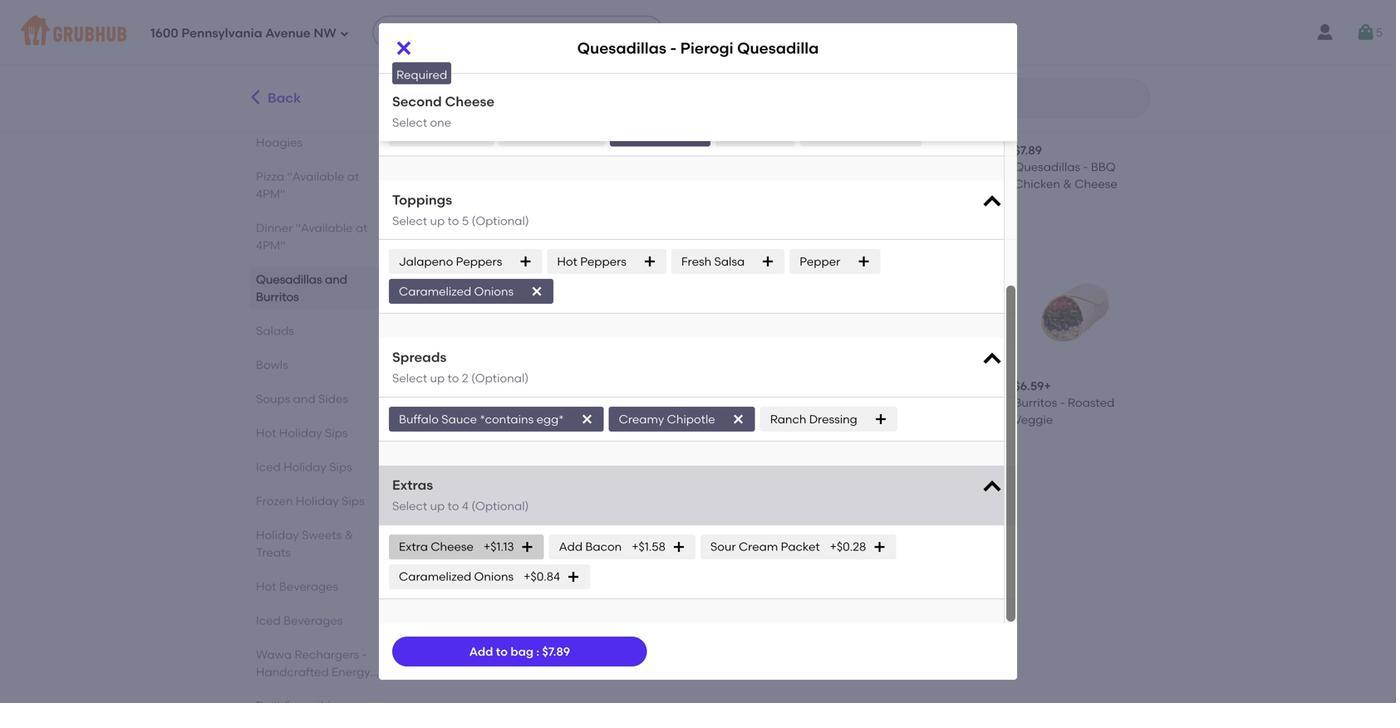 Task type: describe. For each thing, give the bounding box(es) containing it.
sour cream packet
[[710, 540, 820, 554]]

& inside $7.89 quesadillas - buffalo chicken & cheese
[[920, 177, 929, 191]]

holiday inside the holiday sweets & treats
[[256, 528, 299, 543]]

beef inside $7.89 quesadillas - beef & cheese
[[520, 160, 546, 174]]

jack
[[854, 127, 882, 141]]

sauce
[[441, 412, 477, 427]]

1 select from the top
[[392, 86, 427, 100]]

0 horizontal spatial buffalo
[[399, 412, 439, 427]]

pizza
[[256, 170, 284, 184]]

- inside 'wawa rechargers - handcrafted energy drinks (contains caffeine)'
[[362, 648, 367, 662]]

- inside $7.89 quesadillas - bbq chicken & cheese
[[1083, 160, 1088, 174]]

buffalo inside $7.89 quesadillas - buffalo chicken & cheese
[[948, 160, 988, 174]]

2 caramelized from the top
[[399, 570, 471, 584]]

burritos - chicken button
[[865, 239, 1001, 452]]

1 one from the top
[[430, 86, 451, 100]]

toppings
[[392, 192, 452, 208]]

burritos - beef
[[729, 396, 808, 410]]

bag
[[510, 645, 534, 659]]

quesadilla inside $7.89 quesadillas - pierogi quesadilla
[[444, 413, 504, 427]]

quesadillas inside $7.89 quesadillas - bbq chicken & cheese
[[1014, 160, 1080, 174]]

- inside $7.89 quesadillas - buffalo chicken & cheese
[[940, 160, 945, 174]]

quesadillas - beef & cheese image
[[444, 10, 566, 133]]

quesadillas inside $7.89 quesadillas - buffalo chicken & cheese
[[872, 160, 938, 174]]

$7.89 quesadillas - buffalo chicken & cheese
[[872, 143, 988, 191]]

jalapeno
[[399, 255, 453, 269]]

bbq
[[1091, 160, 1116, 174]]

2 second cheese select one from the top
[[392, 93, 494, 130]]

hoagies
[[256, 135, 302, 150]]

to for spreads
[[447, 372, 459, 386]]

pierogi inside $7.89 quesadillas - pierogi quesadilla
[[520, 396, 559, 410]]

dressing
[[809, 412, 857, 427]]

2 select from the top
[[392, 116, 427, 130]]

provolone
[[509, 127, 565, 141]]

up for toppings
[[430, 214, 445, 228]]

veggie
[[1014, 413, 1053, 427]]

quesadillas - pierogi quesadilla
[[577, 39, 819, 57]]

- inside $7.89 quesadillas - chicken & cheese
[[655, 160, 660, 174]]

fresh salsa
[[681, 255, 745, 269]]

chicken inside button
[[925, 396, 971, 410]]

hot holiday sips
[[256, 426, 348, 440]]

nw
[[314, 26, 336, 41]]

quesadillas inside $7.89 quesadillas - chicken & cheese
[[586, 160, 652, 174]]

*contains
[[480, 412, 534, 427]]

fresh
[[681, 255, 711, 269]]

hot holiday sips tab
[[256, 425, 385, 442]]

$7.59
[[444, 632, 471, 646]]

chipotle
[[667, 412, 715, 427]]

+$0.28
[[830, 540, 866, 554]]

quesadillas - chicken & cheese image
[[586, 10, 709, 133]]

beef inside button
[[783, 396, 808, 410]]

burritos inside $7.59 burritos - rice & beans
[[444, 649, 487, 663]]

add for add to bag : $7.89
[[469, 645, 493, 659]]

1 second cheese select one from the top
[[392, 64, 494, 100]]

cheese inside $7.89 quesadillas - beef & cheese
[[444, 177, 487, 191]]

quesadillas - chicken bacon ranch button
[[580, 239, 716, 452]]

bacon inside quesadillas - chicken bacon ranch
[[635, 413, 672, 427]]

burritos - beef image
[[729, 246, 852, 368]]

hot beverages
[[256, 580, 338, 594]]

1 second from the top
[[392, 64, 442, 80]]

5 inside button
[[1376, 25, 1383, 39]]

american
[[399, 127, 454, 141]]

roasted
[[1068, 396, 1114, 410]]

1600 pennsylvania avenue nw
[[150, 26, 336, 41]]

dinner "available at 4pm" tab
[[256, 219, 385, 254]]

cream
[[739, 540, 778, 554]]

add for add bacon
[[559, 540, 583, 554]]

iced holiday sips
[[256, 460, 352, 474]]

soups
[[256, 392, 290, 406]]

spreads
[[392, 350, 447, 366]]

& inside $7.89 quesadillas - beef & cheese
[[549, 160, 557, 174]]

sour
[[710, 540, 736, 554]]

$7.89 quesadillas - beef & cheese
[[444, 143, 557, 191]]

2
[[462, 372, 468, 386]]

spreads select up to 2 (optional)
[[392, 350, 529, 386]]

pepper for pepper jack
[[810, 127, 851, 141]]

energy
[[332, 666, 370, 680]]

$7.89 for $7.89 quesadillas - bbq chicken & cheese
[[1014, 143, 1042, 158]]

peppers for jalapeno peppers
[[456, 255, 502, 269]]

burritos inside quesadillas and burritos
[[256, 290, 299, 304]]

quesadillas inside quesadillas and burritos
[[256, 273, 322, 287]]

drinks
[[256, 683, 290, 697]]

wawa rechargers - handcrafted energy drinks (contains caffeine)
[[256, 648, 370, 704]]

2 one from the top
[[430, 116, 451, 130]]

peppers for hot peppers
[[580, 255, 626, 269]]

pennsylvania
[[181, 26, 262, 41]]

extra
[[399, 540, 428, 554]]

select for spreads
[[392, 372, 427, 386]]

+$0.84
[[524, 570, 560, 584]]

toppings select up to 5 (optional)
[[392, 192, 529, 228]]

- inside quesadillas - chicken bacon ranch
[[655, 396, 660, 410]]

quesadillas and burritos tab
[[256, 271, 385, 306]]

1 horizontal spatial quesadilla
[[737, 39, 819, 57]]

quesadillas - chicken bacon ranch
[[586, 396, 672, 444]]

0 vertical spatial ranch
[[770, 412, 806, 427]]

4pm" for dinner "available at 4pm"
[[256, 238, 285, 253]]

0 horizontal spatial bacon
[[585, 540, 622, 554]]

required
[[396, 68, 447, 82]]

wawa
[[256, 648, 292, 662]]

$6.59
[[1014, 379, 1044, 393]]

quesadillas - bbq chicken & cheese image
[[1014, 10, 1137, 133]]

+$1.13
[[484, 540, 514, 554]]

extras
[[392, 477, 433, 494]]

sips for iced holiday sips
[[329, 460, 352, 474]]

1 caramelized onions from the top
[[399, 285, 514, 299]]

(contains
[[293, 683, 348, 697]]

add bacon
[[559, 540, 622, 554]]

to for extras
[[447, 499, 459, 514]]

and for soups
[[293, 392, 315, 406]]

$7.89 for $7.89 quesadillas - buffalo chicken & cheese
[[872, 143, 899, 158]]

burritos - rice & beans image
[[444, 498, 566, 621]]

& inside $7.89 quesadillas - bbq chicken & cheese
[[1063, 177, 1072, 191]]

egg*
[[536, 412, 564, 427]]

2 caramelized onions from the top
[[399, 570, 514, 584]]

rechargers
[[295, 648, 359, 662]]

:
[[536, 645, 539, 659]]

burritos - roasted veggie image
[[1014, 246, 1137, 368]]

salads
[[256, 324, 294, 338]]

frozen holiday sips
[[256, 494, 364, 509]]

quesadillas and burritos
[[256, 273, 347, 304]]

svg image for jalapeno peppers
[[519, 255, 532, 269]]

pizza "available at 4pm"
[[256, 170, 359, 201]]

dinner "available at 4pm"
[[256, 221, 368, 253]]

0 vertical spatial pierogi
[[680, 39, 733, 57]]

5 button
[[1356, 17, 1383, 47]]

burritos - chicken
[[872, 396, 971, 410]]

hot for hot beverages
[[256, 580, 276, 594]]

soups and sides
[[256, 392, 348, 406]]

jalapeno peppers
[[399, 255, 502, 269]]

frozen
[[256, 494, 293, 509]]

sides
[[318, 392, 348, 406]]

and for quesadillas
[[325, 273, 347, 287]]

"available for dinner
[[296, 221, 353, 235]]

beans
[[444, 665, 478, 680]]

treats
[[256, 546, 291, 560]]

ranch inside quesadillas - chicken bacon ranch
[[586, 430, 623, 444]]

svg image inside 5 button
[[1356, 22, 1376, 42]]

"available for pizza
[[287, 170, 344, 184]]

swiss
[[725, 127, 755, 141]]

select for extras
[[392, 499, 427, 514]]

at for pizza "available at 4pm"
[[347, 170, 359, 184]]

+$1.58
[[632, 540, 665, 554]]



Task type: locate. For each thing, give the bounding box(es) containing it.
- inside '$6.59 + burritos - roasted veggie'
[[1060, 396, 1065, 410]]

tab
[[256, 698, 385, 704]]

add to bag : $7.89
[[469, 645, 570, 659]]

chicken inside quesadillas - chicken bacon ranch
[[586, 413, 632, 427]]

pizza "available at 4pm" tab
[[256, 168, 385, 203]]

1 vertical spatial caramelized
[[399, 570, 471, 584]]

buffalo sauce *contains egg*
[[399, 412, 564, 427]]

beef
[[520, 160, 546, 174], [783, 396, 808, 410]]

chicken inside $7.89 quesadillas - chicken & cheese
[[586, 177, 632, 191]]

1 vertical spatial at
[[356, 221, 368, 235]]

0 vertical spatial (optional)
[[472, 214, 529, 228]]

4pm" down pizza on the top
[[256, 187, 285, 201]]

to left 4
[[447, 499, 459, 514]]

up left 4
[[430, 499, 445, 514]]

0 vertical spatial buffalo
[[948, 160, 988, 174]]

one
[[430, 86, 451, 100], [430, 116, 451, 130]]

1 horizontal spatial 5
[[1376, 25, 1383, 39]]

1600
[[150, 26, 178, 41]]

and inside tab
[[293, 392, 315, 406]]

handcrafted
[[256, 666, 329, 680]]

second up american
[[392, 64, 442, 80]]

4
[[462, 499, 469, 514]]

extras select up to 4 (optional)
[[392, 477, 529, 514]]

add left rice
[[469, 645, 493, 659]]

1 horizontal spatial and
[[325, 273, 347, 287]]

burritos inside button
[[872, 396, 915, 410]]

& inside $7.59 burritos - rice & beans
[[524, 649, 533, 663]]

hot
[[557, 255, 577, 269], [256, 426, 276, 440], [256, 580, 276, 594]]

and inside quesadillas and burritos
[[325, 273, 347, 287]]

second cheese select one up american
[[392, 64, 494, 100]]

$7.89 inside $7.89 quesadillas - buffalo chicken & cheese
[[872, 143, 899, 158]]

salads tab
[[256, 322, 385, 340]]

$7.89 inside $7.89 quesadillas - beef & cheese
[[444, 143, 472, 158]]

holiday sweets & treats tab
[[256, 527, 385, 562]]

select for toppings
[[392, 214, 427, 228]]

1 horizontal spatial pierogi
[[680, 39, 733, 57]]

quesadillas - pierogi quesadilla image
[[444, 246, 566, 368]]

"available inside dinner "available at 4pm"
[[296, 221, 353, 235]]

1 vertical spatial up
[[430, 372, 445, 386]]

quesadillas inside $7.89 quesadillas - pierogi quesadilla
[[444, 396, 510, 410]]

svg image
[[519, 255, 532, 269], [643, 255, 656, 269], [530, 285, 544, 298], [981, 348, 1004, 372], [567, 571, 580, 584]]

wawa rechargers - handcrafted energy drinks (contains caffeine) tab
[[256, 646, 385, 704]]

at inside pizza "available at 4pm"
[[347, 170, 359, 184]]

0 vertical spatial sips
[[325, 426, 348, 440]]

beef down provolone
[[520, 160, 546, 174]]

1 horizontal spatial add
[[559, 540, 583, 554]]

3 up from the top
[[430, 499, 445, 514]]

sips
[[325, 426, 348, 440], [329, 460, 352, 474], [342, 494, 364, 509]]

and down dinner "available at 4pm" tab
[[325, 273, 347, 287]]

caramelized onions down jalapeno peppers
[[399, 285, 514, 299]]

up down toppings
[[430, 214, 445, 228]]

2 vertical spatial up
[[430, 499, 445, 514]]

sweets
[[302, 528, 342, 543]]

(optional) inside "spreads select up to 2 (optional)"
[[471, 372, 529, 386]]

beverages for hot beverages
[[279, 580, 338, 594]]

caffeine)
[[256, 700, 309, 704]]

1 horizontal spatial ranch
[[770, 412, 806, 427]]

1 vertical spatial beverages
[[283, 614, 343, 628]]

0 vertical spatial beef
[[520, 160, 546, 174]]

- inside $7.89 quesadillas - pierogi quesadilla
[[513, 396, 518, 410]]

packet
[[781, 540, 820, 554]]

holiday down hot holiday sips on the bottom left of the page
[[283, 460, 326, 474]]

beverages inside "iced beverages" tab
[[283, 614, 343, 628]]

2 4pm" from the top
[[256, 238, 285, 253]]

$7.89 for $7.89 quesadillas - pierogi quesadilla
[[444, 379, 472, 393]]

bacon
[[635, 413, 672, 427], [585, 540, 622, 554]]

0 vertical spatial 4pm"
[[256, 187, 285, 201]]

up inside "spreads select up to 2 (optional)"
[[430, 372, 445, 386]]

peppers
[[456, 255, 502, 269], [580, 255, 626, 269]]

select inside "spreads select up to 2 (optional)"
[[392, 372, 427, 386]]

5 inside toppings select up to 5 (optional)
[[462, 214, 469, 228]]

iced beverages
[[256, 614, 343, 628]]

beef up ranch dressing
[[783, 396, 808, 410]]

bowls
[[256, 358, 288, 372]]

"available
[[287, 170, 344, 184], [296, 221, 353, 235]]

1 vertical spatial buffalo
[[399, 412, 439, 427]]

1 vertical spatial onions
[[474, 570, 514, 584]]

5
[[1376, 25, 1383, 39], [462, 214, 469, 228]]

to left 2
[[447, 372, 459, 386]]

onions
[[474, 285, 514, 299], [474, 570, 514, 584]]

burritos inside '$6.59 + burritos - roasted veggie'
[[1014, 396, 1057, 410]]

onions down jalapeno peppers
[[474, 285, 514, 299]]

hoagies tab
[[256, 134, 385, 151]]

0 vertical spatial one
[[430, 86, 451, 100]]

"available down pizza "available at 4pm" tab
[[296, 221, 353, 235]]

$7.89 for $7.89 quesadillas - chicken & cheese
[[586, 143, 614, 158]]

1 vertical spatial beef
[[783, 396, 808, 410]]

$7.59 burritos - rice & beans
[[444, 632, 533, 680]]

$7.89 inside $7.89 quesadillas - pierogi quesadilla
[[444, 379, 472, 393]]

4pm" down dinner at the top left
[[256, 238, 285, 253]]

select inside toppings select up to 5 (optional)
[[392, 214, 427, 228]]

up inside toppings select up to 5 (optional)
[[430, 214, 445, 228]]

extra cheese
[[399, 540, 474, 554]]

1 vertical spatial hot
[[256, 426, 276, 440]]

0 horizontal spatial beef
[[520, 160, 546, 174]]

$7.89 quesadillas - chicken & cheese
[[586, 143, 690, 191]]

sips up frozen holiday sips "tab"
[[329, 460, 352, 474]]

1 horizontal spatial buffalo
[[948, 160, 988, 174]]

0 vertical spatial iced
[[256, 460, 281, 474]]

0 vertical spatial beverages
[[279, 580, 338, 594]]

5 select from the top
[[392, 499, 427, 514]]

chicken inside $7.89 quesadillas - buffalo chicken & cheese
[[872, 177, 918, 191]]

- inside $7.89 quesadillas - beef & cheese
[[513, 160, 518, 174]]

& inside $7.89 quesadillas - chicken & cheese
[[635, 177, 644, 191]]

add
[[559, 540, 583, 554], [469, 645, 493, 659]]

burritos - chicken image
[[872, 246, 994, 368]]

1 horizontal spatial peppers
[[580, 255, 626, 269]]

$7.89 inside $7.89 quesadillas - bbq chicken & cheese
[[1014, 143, 1042, 158]]

back button
[[246, 78, 302, 118]]

and left sides
[[293, 392, 315, 406]]

beverages down hot beverages tab
[[283, 614, 343, 628]]

0 vertical spatial pepper
[[810, 127, 851, 141]]

1 vertical spatial iced
[[256, 614, 281, 628]]

caramelized down extra cheese
[[399, 570, 471, 584]]

2 vertical spatial (optional)
[[471, 499, 529, 514]]

hot peppers
[[557, 255, 626, 269]]

4pm" inside pizza "available at 4pm"
[[256, 187, 285, 201]]

1 vertical spatial caramelized onions
[[399, 570, 514, 584]]

iced beverages tab
[[256, 612, 385, 630]]

1 vertical spatial second
[[392, 93, 442, 110]]

iced
[[256, 460, 281, 474], [256, 614, 281, 628]]

0 vertical spatial and
[[325, 273, 347, 287]]

svg image
[[1356, 22, 1376, 42], [340, 29, 350, 39], [394, 38, 414, 58], [981, 191, 1004, 214], [761, 255, 775, 269], [857, 255, 870, 269], [581, 413, 594, 426], [732, 413, 745, 426], [874, 413, 887, 426], [981, 476, 1004, 499], [521, 541, 534, 554], [672, 541, 685, 554], [873, 541, 886, 554]]

up for spreads
[[430, 372, 445, 386]]

0 vertical spatial at
[[347, 170, 359, 184]]

(optional)
[[472, 214, 529, 228], [471, 372, 529, 386], [471, 499, 529, 514]]

iced holiday sips tab
[[256, 459, 385, 476]]

-
[[670, 39, 677, 57], [513, 160, 518, 174], [655, 160, 660, 174], [940, 160, 945, 174], [1083, 160, 1088, 174], [513, 396, 518, 410], [655, 396, 660, 410], [775, 396, 780, 410], [917, 396, 922, 410], [1060, 396, 1065, 410], [362, 648, 367, 662], [490, 649, 495, 663]]

to left the bag
[[496, 645, 508, 659]]

0 vertical spatial caramelized
[[399, 285, 471, 299]]

select
[[392, 86, 427, 100], [392, 116, 427, 130], [392, 214, 427, 228], [392, 372, 427, 386], [392, 499, 427, 514]]

$7.89 inside $7.89 quesadillas - chicken & cheese
[[586, 143, 614, 158]]

sips down sides
[[325, 426, 348, 440]]

ranch dressing
[[770, 412, 857, 427]]

(optional) down $7.89 quesadillas - beef & cheese
[[472, 214, 529, 228]]

buffalo
[[948, 160, 988, 174], [399, 412, 439, 427]]

0 vertical spatial 5
[[1376, 25, 1383, 39]]

1 horizontal spatial beef
[[783, 396, 808, 410]]

1 vertical spatial pepper
[[800, 255, 840, 269]]

- inside button
[[917, 396, 922, 410]]

$6.59 + burritos - roasted veggie
[[1014, 379, 1114, 427]]

cheese inside $7.89 quesadillas - buffalo chicken & cheese
[[932, 177, 975, 191]]

svg image for hot peppers
[[643, 255, 656, 269]]

0 horizontal spatial 5
[[462, 214, 469, 228]]

0 vertical spatial "available
[[287, 170, 344, 184]]

0 vertical spatial add
[[559, 540, 583, 554]]

to for toppings
[[447, 214, 459, 228]]

1 vertical spatial 5
[[462, 214, 469, 228]]

quesadillas - cheese image
[[729, 10, 852, 133]]

svg image for caramelized onions
[[530, 285, 544, 298]]

- inside $7.59 burritos - rice & beans
[[490, 649, 495, 663]]

0 horizontal spatial pierogi
[[520, 396, 559, 410]]

1 vertical spatial (optional)
[[471, 372, 529, 386]]

1 vertical spatial "available
[[296, 221, 353, 235]]

1 4pm" from the top
[[256, 187, 285, 201]]

2 vertical spatial hot
[[256, 580, 276, 594]]

bowls tab
[[256, 356, 385, 374]]

1 onions from the top
[[474, 285, 514, 299]]

onions down +$1.13
[[474, 570, 514, 584]]

4pm" inside dinner "available at 4pm"
[[256, 238, 285, 253]]

burritos
[[256, 290, 299, 304], [729, 396, 772, 410], [872, 396, 915, 410], [1014, 396, 1057, 410], [444, 649, 487, 663]]

(optional) right 2
[[471, 372, 529, 386]]

(optional) for toppings
[[472, 214, 529, 228]]

cheese inside $7.89 quesadillas - chicken & cheese
[[647, 177, 690, 191]]

quesadillas - buffalo chicken & cheese image
[[872, 10, 994, 133]]

beverages up iced beverages
[[279, 580, 338, 594]]

1 vertical spatial add
[[469, 645, 493, 659]]

sips for frozen holiday sips
[[342, 494, 364, 509]]

holiday
[[279, 426, 322, 440], [283, 460, 326, 474], [296, 494, 339, 509], [256, 528, 299, 543]]

main navigation navigation
[[0, 0, 1396, 65]]

pierogi
[[680, 39, 733, 57], [520, 396, 559, 410]]

1 caramelized from the top
[[399, 285, 471, 299]]

0 vertical spatial hot
[[557, 255, 577, 269]]

$6.49
[[729, 143, 759, 158]]

hot for hot peppers
[[557, 255, 577, 269]]

iced up 'frozen'
[[256, 460, 281, 474]]

quesadillas inside $7.89 quesadillas - beef & cheese
[[444, 160, 510, 174]]

2 peppers from the left
[[580, 255, 626, 269]]

2 up from the top
[[430, 372, 445, 386]]

select inside the extras select up to 4 (optional)
[[392, 499, 427, 514]]

dinner
[[256, 221, 293, 235]]

at down pizza "available at 4pm" tab
[[356, 221, 368, 235]]

3 select from the top
[[392, 214, 427, 228]]

0 vertical spatial second
[[392, 64, 442, 80]]

(optional) inside toppings select up to 5 (optional)
[[472, 214, 529, 228]]

2 onions from the top
[[474, 570, 514, 584]]

sips up "sweets"
[[342, 494, 364, 509]]

hot beverages tab
[[256, 578, 385, 596]]

(optional) for extras
[[471, 499, 529, 514]]

at inside dinner "available at 4pm"
[[356, 221, 368, 235]]

"available inside pizza "available at 4pm"
[[287, 170, 344, 184]]

1 vertical spatial and
[[293, 392, 315, 406]]

1 vertical spatial 4pm"
[[256, 238, 285, 253]]

at
[[347, 170, 359, 184], [356, 221, 368, 235]]

caramelized down jalapeno
[[399, 285, 471, 299]]

up inside the extras select up to 4 (optional)
[[430, 499, 445, 514]]

0 horizontal spatial add
[[469, 645, 493, 659]]

1 vertical spatial one
[[430, 116, 451, 130]]

2 iced from the top
[[256, 614, 281, 628]]

holiday for hot
[[279, 426, 322, 440]]

to inside the extras select up to 4 (optional)
[[447, 499, 459, 514]]

to
[[447, 214, 459, 228], [447, 372, 459, 386], [447, 499, 459, 514], [496, 645, 508, 659]]

ranch down 'creamy'
[[586, 430, 623, 444]]

$7.89
[[444, 143, 472, 158], [586, 143, 614, 158], [872, 143, 899, 158], [1014, 143, 1042, 158], [444, 379, 472, 393], [542, 645, 570, 659]]

0 vertical spatial bacon
[[635, 413, 672, 427]]

quesadilla
[[737, 39, 819, 57], [444, 413, 504, 427]]

burritos - beef button
[[722, 239, 858, 452]]

beverages inside hot beverages tab
[[279, 580, 338, 594]]

0 vertical spatial caramelized onions
[[399, 285, 514, 299]]

holiday down iced holiday sips tab
[[296, 494, 339, 509]]

&
[[549, 160, 557, 174], [635, 177, 644, 191], [920, 177, 929, 191], [1063, 177, 1072, 191], [345, 528, 353, 543], [524, 649, 533, 663]]

caramelized onions
[[399, 285, 514, 299], [399, 570, 514, 584]]

holiday for iced
[[283, 460, 326, 474]]

"available down "hoagies" tab
[[287, 170, 344, 184]]

$7.89 for $7.89 quesadillas - beef & cheese
[[444, 143, 472, 158]]

back
[[268, 90, 301, 106]]

2 vertical spatial sips
[[342, 494, 364, 509]]

up down spreads
[[430, 372, 445, 386]]

second cheese select one down required
[[392, 93, 494, 130]]

1 vertical spatial ranch
[[586, 430, 623, 444]]

1 vertical spatial sips
[[329, 460, 352, 474]]

second down required
[[392, 93, 442, 110]]

0 vertical spatial onions
[[474, 285, 514, 299]]

salsa
[[714, 255, 745, 269]]

sips inside "tab"
[[342, 494, 364, 509]]

(optional) right 4
[[471, 499, 529, 514]]

quesadillas inside quesadillas - chicken bacon ranch
[[586, 396, 652, 410]]

holiday down "soups and sides"
[[279, 426, 322, 440]]

$7.89 quesadillas - pierogi quesadilla
[[444, 379, 559, 427]]

(optional) for spreads
[[471, 372, 529, 386]]

at down "hoagies" tab
[[347, 170, 359, 184]]

burritos inside button
[[729, 396, 772, 410]]

hot for hot holiday sips
[[256, 426, 276, 440]]

beverages for iced beverages
[[283, 614, 343, 628]]

caramelized
[[399, 285, 471, 299], [399, 570, 471, 584]]

1 vertical spatial pierogi
[[520, 396, 559, 410]]

to inside toppings select up to 5 (optional)
[[447, 214, 459, 228]]

rice
[[497, 649, 522, 663]]

pepper jack
[[810, 127, 882, 141]]

holiday sweets & treats
[[256, 528, 353, 560]]

ranch down burritos - beef
[[770, 412, 806, 427]]

add up +$0.84
[[559, 540, 583, 554]]

0 horizontal spatial and
[[293, 392, 315, 406]]

to down toppings
[[447, 214, 459, 228]]

(optional) inside the extras select up to 4 (optional)
[[471, 499, 529, 514]]

chicken inside $7.89 quesadillas - bbq chicken & cheese
[[1014, 177, 1060, 191]]

creamy
[[619, 412, 664, 427]]

4pm" for pizza "available at 4pm"
[[256, 187, 285, 201]]

+
[[1044, 379, 1051, 393]]

to inside "spreads select up to 2 (optional)"
[[447, 372, 459, 386]]

cheddar
[[620, 127, 670, 141]]

4 select from the top
[[392, 372, 427, 386]]

frozen holiday sips tab
[[256, 493, 385, 510]]

2 second from the top
[[392, 93, 442, 110]]

sips for hot holiday sips
[[325, 426, 348, 440]]

cheese inside $7.89 quesadillas - bbq chicken & cheese
[[1075, 177, 1117, 191]]

up for extras
[[430, 499, 445, 514]]

caret left icon image
[[247, 89, 264, 106]]

iced up wawa
[[256, 614, 281, 628]]

iced for iced holiday sips
[[256, 460, 281, 474]]

$7.89 quesadillas - bbq chicken & cheese
[[1014, 143, 1117, 191]]

holiday inside "tab"
[[296, 494, 339, 509]]

0 vertical spatial quesadilla
[[737, 39, 819, 57]]

0 horizontal spatial quesadilla
[[444, 413, 504, 427]]

1 vertical spatial quesadilla
[[444, 413, 504, 427]]

0 horizontal spatial ranch
[[586, 430, 623, 444]]

quesadillas
[[577, 39, 666, 57], [444, 160, 510, 174], [586, 160, 652, 174], [872, 160, 938, 174], [1014, 160, 1080, 174], [256, 273, 322, 287], [444, 396, 510, 410], [586, 396, 652, 410]]

& inside the holiday sweets & treats
[[345, 528, 353, 543]]

creamy chipotle
[[619, 412, 715, 427]]

at for dinner "available at 4pm"
[[356, 221, 368, 235]]

0 vertical spatial up
[[430, 214, 445, 228]]

1 up from the top
[[430, 214, 445, 228]]

1 peppers from the left
[[456, 255, 502, 269]]

caramelized onions down extra cheese
[[399, 570, 514, 584]]

pepper for pepper
[[800, 255, 840, 269]]

soups and sides tab
[[256, 391, 385, 408]]

1 horizontal spatial bacon
[[635, 413, 672, 427]]

1 vertical spatial bacon
[[585, 540, 622, 554]]

quesadillas - chicken bacon ranch image
[[586, 246, 709, 368]]

1 iced from the top
[[256, 460, 281, 474]]

pepper
[[810, 127, 851, 141], [800, 255, 840, 269]]

holiday up treats on the left bottom of the page
[[256, 528, 299, 543]]

ranch
[[770, 412, 806, 427], [586, 430, 623, 444]]

0 horizontal spatial peppers
[[456, 255, 502, 269]]

holiday for frozen
[[296, 494, 339, 509]]

iced for iced beverages
[[256, 614, 281, 628]]



Task type: vqa. For each thing, say whether or not it's contained in the screenshot.
quesadillas - beef & cheese 'image'
yes



